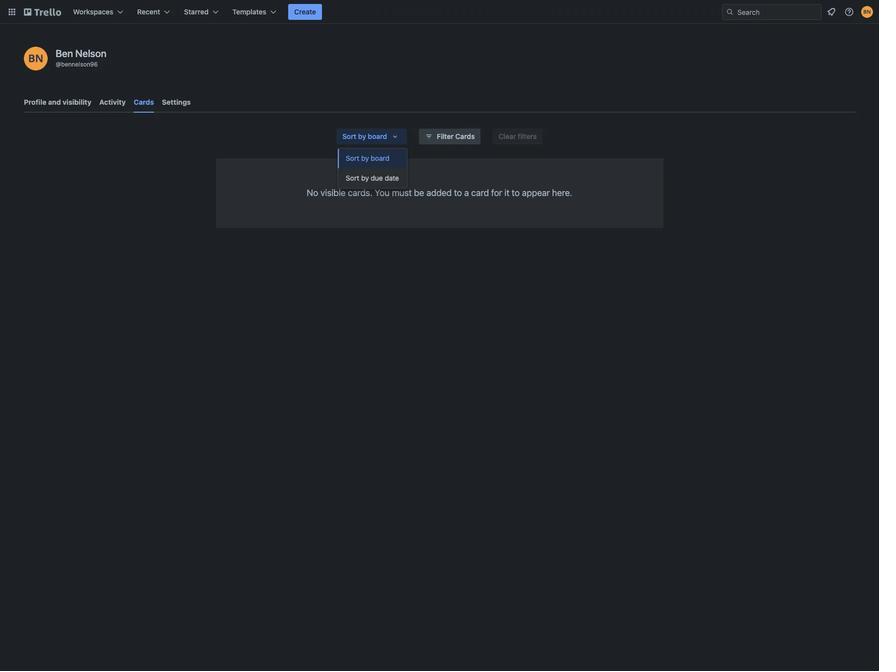 Task type: vqa. For each thing, say whether or not it's contained in the screenshot.
Create from template… icon to the middle
no



Task type: locate. For each thing, give the bounding box(es) containing it.
and
[[48, 98, 61, 106]]

date
[[385, 174, 399, 182]]

board
[[368, 132, 387, 141], [371, 154, 390, 163]]

by left due
[[361, 174, 369, 182]]

by up sort by board button
[[358, 132, 366, 141]]

be
[[414, 188, 424, 198]]

starred
[[184, 7, 209, 16]]

here.
[[552, 188, 572, 198]]

sort up sort by due date
[[346, 154, 359, 163]]

0 vertical spatial sort by board
[[342, 132, 387, 141]]

profile and visibility link
[[24, 93, 91, 111]]

2 vertical spatial by
[[361, 174, 369, 182]]

templates button
[[226, 4, 282, 20]]

0 vertical spatial by
[[358, 132, 366, 141]]

profile and visibility
[[24, 98, 91, 106]]

menu
[[338, 149, 407, 188]]

to
[[454, 188, 462, 198], [512, 188, 520, 198]]

ben nelson (bennelson96) image
[[861, 6, 873, 18], [24, 47, 48, 71]]

1 vertical spatial by
[[361, 154, 369, 163]]

cards right filter
[[455, 132, 475, 141]]

1 vertical spatial cards
[[455, 132, 475, 141]]

1 horizontal spatial ben nelson (bennelson96) image
[[861, 6, 873, 18]]

sort up "cards." on the left top of page
[[346, 174, 359, 182]]

2 vertical spatial sort
[[346, 174, 359, 182]]

sort by board
[[342, 132, 387, 141], [346, 154, 390, 163]]

to left a
[[454, 188, 462, 198]]

0 horizontal spatial cards
[[134, 98, 154, 106]]

sort by board inside dropdown button
[[342, 132, 387, 141]]

card
[[471, 188, 489, 198]]

cards right activity
[[134, 98, 154, 106]]

nelson
[[75, 48, 106, 59]]

sort by board inside button
[[346, 154, 390, 163]]

sort by board for sort by board button
[[346, 154, 390, 163]]

by up sort by due date
[[361, 154, 369, 163]]

sort for sort by due date button
[[346, 174, 359, 182]]

0 vertical spatial ben nelson (bennelson96) image
[[861, 6, 873, 18]]

1 vertical spatial board
[[371, 154, 390, 163]]

0 horizontal spatial ben nelson (bennelson96) image
[[24, 47, 48, 71]]

0 vertical spatial sort
[[342, 132, 356, 141]]

1 to from the left
[[454, 188, 462, 198]]

sort by board up sort by due date
[[346, 154, 390, 163]]

0 vertical spatial board
[[368, 132, 387, 141]]

menu containing sort by board
[[338, 149, 407, 188]]

1 horizontal spatial to
[[512, 188, 520, 198]]

ben nelson (bennelson96) image left @
[[24, 47, 48, 71]]

sort for sort by board button
[[346, 154, 359, 163]]

cards inside button
[[455, 132, 475, 141]]

to right it
[[512, 188, 520, 198]]

it
[[505, 188, 510, 198]]

primary element
[[0, 0, 879, 24]]

ben nelson (bennelson96) image right open information menu icon at the right
[[861, 6, 873, 18]]

visible
[[321, 188, 346, 198]]

recent
[[137, 7, 160, 16]]

create
[[294, 7, 316, 16]]

profile
[[24, 98, 46, 106]]

board inside dropdown button
[[368, 132, 387, 141]]

no
[[307, 188, 318, 198]]

0 vertical spatial cards
[[134, 98, 154, 106]]

filters
[[518, 132, 537, 141]]

filter
[[437, 132, 454, 141]]

cards link
[[134, 93, 154, 113]]

1 vertical spatial sort by board
[[346, 154, 390, 163]]

sort by board up sort by board button
[[342, 132, 387, 141]]

1 horizontal spatial cards
[[455, 132, 475, 141]]

board up sort by board button
[[368, 132, 387, 141]]

board up due
[[371, 154, 390, 163]]

cards
[[134, 98, 154, 106], [455, 132, 475, 141]]

1 vertical spatial sort
[[346, 154, 359, 163]]

by inside dropdown button
[[358, 132, 366, 141]]

cards.
[[348, 188, 373, 198]]

ben nelson (bennelson96) image inside primary element
[[861, 6, 873, 18]]

a
[[464, 188, 469, 198]]

sort inside dropdown button
[[342, 132, 356, 141]]

ben
[[56, 48, 73, 59]]

board inside button
[[371, 154, 390, 163]]

by
[[358, 132, 366, 141], [361, 154, 369, 163], [361, 174, 369, 182]]

for
[[491, 188, 502, 198]]

0 horizontal spatial to
[[454, 188, 462, 198]]

appear
[[522, 188, 550, 198]]

0 notifications image
[[826, 6, 837, 18]]

sort up sort by board button
[[342, 132, 356, 141]]

due
[[371, 174, 383, 182]]

sort
[[342, 132, 356, 141], [346, 154, 359, 163], [346, 174, 359, 182]]

board for sort by board button
[[371, 154, 390, 163]]

sort by due date
[[346, 174, 399, 182]]



Task type: describe. For each thing, give the bounding box(es) containing it.
2 to from the left
[[512, 188, 520, 198]]

activity
[[99, 98, 126, 106]]

no visible cards. you must be added to a card for it to appear here.
[[307, 188, 572, 198]]

sort by due date button
[[338, 168, 407, 188]]

added
[[427, 188, 452, 198]]

@
[[56, 61, 61, 68]]

must
[[392, 188, 412, 198]]

back to home image
[[24, 4, 61, 20]]

sort by board button
[[338, 149, 407, 168]]

ben nelson @ bennelson96
[[56, 48, 106, 68]]

starred button
[[178, 4, 224, 20]]

search image
[[726, 8, 734, 16]]

recent button
[[131, 4, 176, 20]]

Search field
[[734, 4, 821, 19]]

by for sort by due date button
[[361, 174, 369, 182]]

settings link
[[162, 93, 191, 111]]

sort for sort by board dropdown button
[[342, 132, 356, 141]]

activity link
[[99, 93, 126, 111]]

templates
[[232, 7, 266, 16]]

1 vertical spatial ben nelson (bennelson96) image
[[24, 47, 48, 71]]

filter cards button
[[419, 129, 481, 145]]

create button
[[288, 4, 322, 20]]

settings
[[162, 98, 191, 106]]

visibility
[[63, 98, 91, 106]]

you
[[375, 188, 390, 198]]

clear
[[499, 132, 516, 141]]

open information menu image
[[844, 7, 854, 17]]

clear filters button
[[493, 129, 543, 145]]

by for sort by board dropdown button
[[358, 132, 366, 141]]

workspaces
[[73, 7, 113, 16]]

sort by board button
[[336, 129, 407, 145]]

clear filters
[[499, 132, 537, 141]]

bennelson96
[[61, 61, 98, 68]]

by for sort by board button
[[361, 154, 369, 163]]

workspaces button
[[67, 4, 129, 20]]

sort by board for sort by board dropdown button
[[342, 132, 387, 141]]

filter cards
[[437, 132, 475, 141]]

board for sort by board dropdown button
[[368, 132, 387, 141]]



